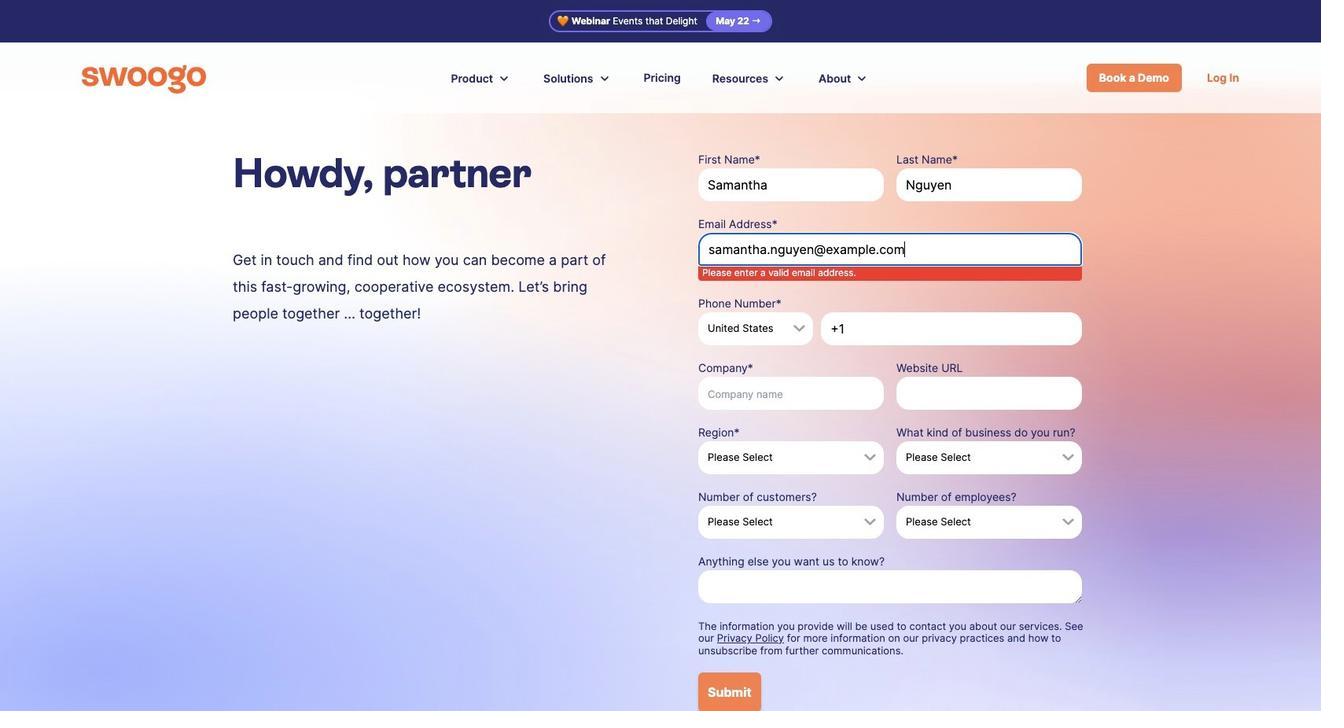 Task type: describe. For each thing, give the bounding box(es) containing it.
swoogo image
[[82, 65, 206, 94]]

Company name text field
[[698, 376, 884, 409]]



Task type: locate. For each thing, give the bounding box(es) containing it.
Work email address email field
[[698, 233, 1082, 266]]

dialog
[[0, 0, 1321, 711]]

None text field
[[698, 168, 884, 202], [897, 168, 1082, 202], [897, 376, 1082, 409], [698, 570, 1082, 603], [698, 168, 884, 202], [897, 168, 1082, 202], [897, 376, 1082, 409], [698, 570, 1082, 603]]

None telephone field
[[821, 312, 1082, 345]]

None submit
[[698, 673, 761, 711]]



